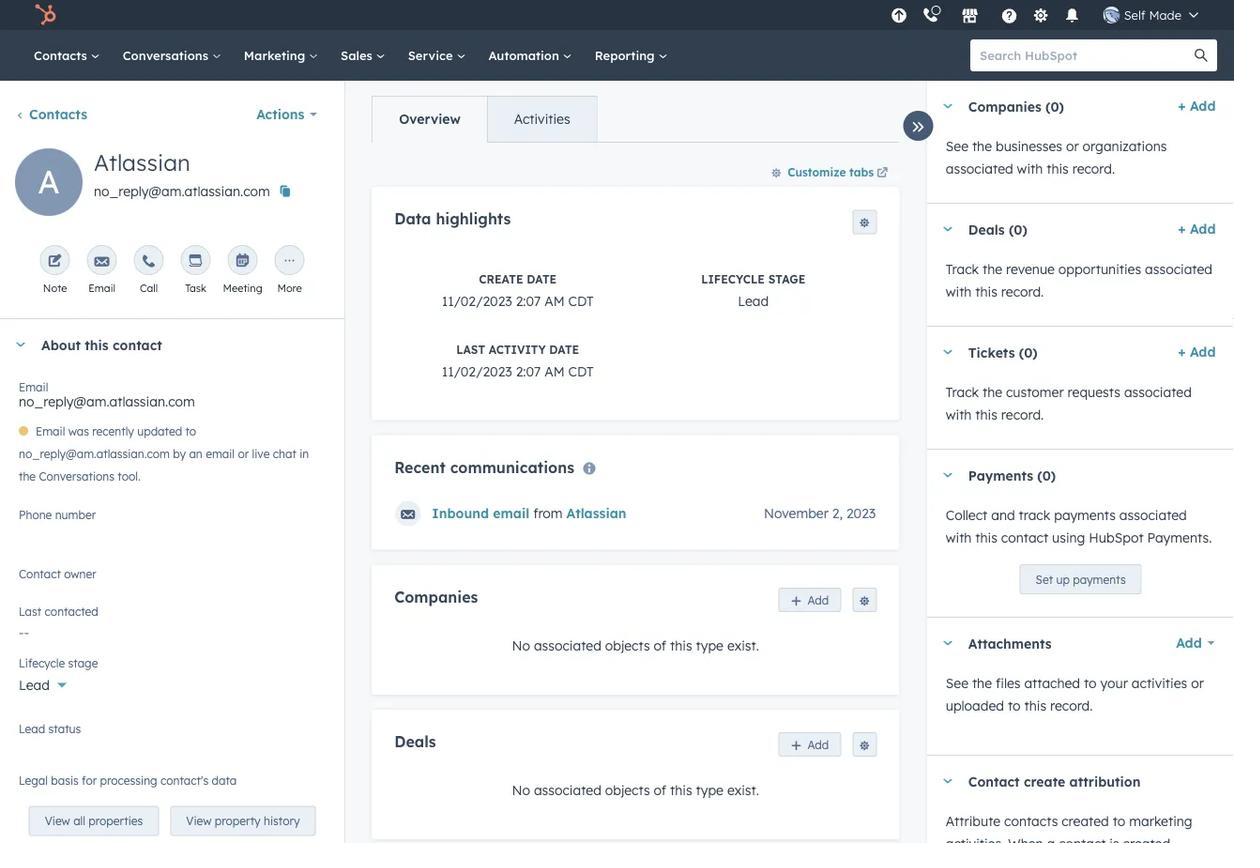 Task type: vqa. For each thing, say whether or not it's contained in the screenshot.
rightmost THE CREATE
no



Task type: locate. For each thing, give the bounding box(es) containing it.
the left businesses
[[972, 138, 992, 154]]

contact
[[113, 336, 162, 353], [1001, 530, 1049, 546], [1059, 836, 1106, 843]]

2 objects from the top
[[605, 782, 650, 799]]

to inside attribute contacts created to marketing activities. when a contact is created
[[1113, 813, 1126, 830]]

the up uploaded
[[972, 675, 992, 692]]

0 vertical spatial contact
[[113, 336, 162, 353]]

1 vertical spatial no associated objects of this type exist.
[[512, 782, 760, 799]]

the inside track the customer requests associated with this record.
[[983, 384, 1003, 401]]

record. down attached
[[1050, 698, 1093, 714]]

caret image left companies (0)
[[942, 104, 953, 108]]

1 vertical spatial contacts
[[29, 106, 87, 123]]

lead button
[[19, 667, 326, 698]]

by
[[173, 447, 186, 461]]

payments right up
[[1073, 572, 1126, 586]]

collect
[[946, 507, 988, 524]]

(0) up track
[[1038, 467, 1056, 483]]

1 2:07 from the top
[[516, 292, 541, 309]]

1 vertical spatial date
[[550, 342, 580, 356]]

1 caret image from the top
[[942, 104, 953, 108]]

the for tickets
[[983, 384, 1003, 401]]

1 vertical spatial of
[[654, 782, 667, 799]]

caret image inside "companies (0)" dropdown button
[[942, 104, 953, 108]]

owner up the 'last contacted'
[[41, 574, 79, 590]]

caret image left deals (0)
[[942, 227, 953, 231]]

2 add button from the top
[[779, 733, 842, 757]]

email left from at the left bottom of page
[[493, 505, 530, 522]]

the inside track the revenue opportunities associated with this record.
[[983, 261, 1003, 277]]

view inside view property history link
[[186, 814, 212, 828]]

track down tickets
[[946, 384, 979, 401]]

caret image inside contact create attribution dropdown button
[[942, 779, 953, 784]]

exist.
[[728, 637, 760, 654], [728, 782, 760, 799]]

2 vertical spatial +
[[1178, 344, 1186, 360]]

2:07
[[516, 292, 541, 309], [516, 363, 541, 379]]

2 vertical spatial + add
[[1178, 344, 1216, 360]]

(0) up revenue
[[1009, 221, 1028, 237]]

this inside about this contact dropdown button
[[85, 336, 109, 353]]

11/02/2023 down activity
[[442, 363, 512, 379]]

email inside email no_reply@am.atlassian.com
[[19, 380, 48, 394]]

caret image
[[15, 342, 26, 347], [942, 641, 953, 646]]

contact inside contact owner no owner
[[19, 567, 61, 581]]

exist. for companies
[[728, 637, 760, 654]]

0 vertical spatial email
[[206, 447, 235, 461]]

am down activity
[[545, 363, 565, 379]]

record. down revenue
[[1001, 284, 1044, 300]]

2 am from the top
[[545, 363, 565, 379]]

contact for contact create attribution
[[968, 773, 1020, 790]]

1 vertical spatial + add
[[1178, 221, 1216, 237]]

with for revenue
[[946, 284, 972, 300]]

2 track from the top
[[946, 384, 979, 401]]

set up payments link
[[1020, 564, 1142, 594]]

number
[[55, 508, 96, 522]]

1 vertical spatial add button
[[779, 733, 842, 757]]

upgrade image
[[891, 8, 908, 25]]

last left activity
[[457, 342, 485, 356]]

email inside email was recently updated to no_reply@am.atlassian.com by an email or live chat in the conversations tool.
[[36, 424, 65, 439]]

1 vertical spatial email
[[19, 380, 48, 394]]

contact create attribution
[[968, 773, 1141, 790]]

no_reply@am.atlassian.com down was in the left of the page
[[19, 447, 170, 461]]

2 horizontal spatial contact
[[1059, 836, 1106, 843]]

+ add button for track the revenue opportunities associated with this record.
[[1178, 218, 1216, 240]]

see inside see the businesses or organizations associated with this record.
[[946, 138, 969, 154]]

0 vertical spatial conversations
[[123, 47, 212, 63]]

1 vertical spatial lead
[[19, 677, 50, 693]]

calling icon image
[[923, 7, 940, 24]]

with inside track the customer requests associated with this record.
[[946, 407, 972, 423]]

0 vertical spatial exist.
[[728, 637, 760, 654]]

(0) right tickets
[[1019, 344, 1038, 360]]

(0) inside dropdown button
[[1019, 344, 1038, 360]]

am up activity
[[545, 292, 565, 309]]

no associated objects of this type exist.
[[512, 637, 760, 654], [512, 782, 760, 799]]

tool.
[[118, 470, 141, 484]]

track inside track the revenue opportunities associated with this record.
[[946, 261, 979, 277]]

5 caret image from the top
[[942, 779, 953, 784]]

1 vertical spatial deals
[[395, 732, 436, 751]]

type
[[696, 637, 724, 654], [696, 782, 724, 799]]

recent
[[395, 458, 446, 476]]

11/02/2023 down create
[[442, 292, 512, 309]]

0 vertical spatial 2:07
[[516, 292, 541, 309]]

service
[[408, 47, 457, 63]]

caret image inside deals (0) dropdown button
[[942, 227, 953, 231]]

or
[[1066, 138, 1079, 154], [238, 447, 249, 461], [1191, 675, 1204, 692]]

caret image up collect
[[942, 473, 953, 478]]

or left live
[[238, 447, 249, 461]]

stage
[[769, 272, 806, 286]]

companies (0) button
[[927, 81, 1171, 131]]

2 vertical spatial no_reply@am.atlassian.com
[[19, 447, 170, 461]]

to down the files
[[1008, 698, 1021, 714]]

2 11/02/2023 from the top
[[442, 363, 512, 379]]

0 vertical spatial caret image
[[15, 342, 26, 347]]

of
[[654, 637, 667, 654], [654, 782, 667, 799]]

companies up businesses
[[968, 98, 1042, 114]]

record. down customer
[[1001, 407, 1044, 423]]

lifecycle left stage
[[702, 272, 765, 286]]

see the businesses or organizations associated with this record.
[[946, 138, 1167, 177]]

last for last activity date 11/02/2023 2:07 am cdt
[[457, 342, 485, 356]]

an
[[189, 447, 203, 461]]

0 vertical spatial +
[[1178, 98, 1186, 114]]

0 vertical spatial atlassian
[[94, 148, 191, 177]]

history
[[264, 814, 300, 828]]

attachments button
[[927, 618, 1157, 669]]

2 caret image from the top
[[942, 227, 953, 231]]

to up the is
[[1113, 813, 1126, 830]]

2 vertical spatial email
[[36, 424, 65, 439]]

1 vertical spatial cdt
[[569, 363, 594, 379]]

lifecycle inside the lifecycle stage lead
[[702, 272, 765, 286]]

email right "an"
[[206, 447, 235, 461]]

this inside see the businesses or organizations associated with this record.
[[1047, 161, 1069, 177]]

contact up the 'last contacted'
[[19, 567, 61, 581]]

of for companies
[[654, 637, 667, 654]]

1 horizontal spatial deals
[[968, 221, 1005, 237]]

add button for companies
[[779, 588, 842, 612]]

conversations inside email was recently updated to no_reply@am.atlassian.com by an email or live chat in the conversations tool.
[[39, 470, 115, 484]]

1 vertical spatial last
[[19, 604, 42, 618]]

caret image left attachments
[[942, 641, 953, 646]]

associated
[[946, 161, 1013, 177], [1145, 261, 1213, 277], [1124, 384, 1192, 401], [1120, 507, 1187, 524], [534, 637, 602, 654], [534, 782, 602, 799]]

type for companies
[[696, 637, 724, 654]]

payments
[[1054, 507, 1116, 524], [1073, 572, 1126, 586]]

attribution
[[1070, 773, 1141, 790]]

companies inside dropdown button
[[968, 98, 1042, 114]]

email
[[88, 282, 115, 295], [19, 380, 48, 394], [36, 424, 65, 439]]

1 vertical spatial track
[[946, 384, 979, 401]]

contact down created
[[1059, 836, 1106, 843]]

2 vertical spatial + add button
[[1178, 341, 1216, 363]]

2:07 down activity
[[516, 363, 541, 379]]

all
[[73, 814, 85, 828]]

0 vertical spatial objects
[[605, 637, 650, 654]]

3 + add button from the top
[[1178, 341, 1216, 363]]

0 vertical spatial contact
[[19, 567, 61, 581]]

2 vertical spatial or
[[1191, 675, 1204, 692]]

1 of from the top
[[654, 637, 667, 654]]

email down email image
[[88, 282, 115, 295]]

to
[[185, 424, 196, 439], [1084, 675, 1097, 692], [1008, 698, 1021, 714], [1113, 813, 1126, 830]]

0 horizontal spatial or
[[238, 447, 249, 461]]

2 type from the top
[[696, 782, 724, 799]]

navigation
[[372, 96, 598, 143]]

(0) up businesses
[[1046, 98, 1064, 114]]

2 exist. from the top
[[728, 782, 760, 799]]

caret image left about
[[15, 342, 26, 347]]

2 no associated objects of this type exist. from the top
[[512, 782, 760, 799]]

1 horizontal spatial or
[[1066, 138, 1079, 154]]

lifecycle left stage on the bottom of the page
[[19, 656, 65, 670]]

deals for deals (0)
[[968, 221, 1005, 237]]

2 + from the top
[[1178, 221, 1186, 237]]

0 vertical spatial of
[[654, 637, 667, 654]]

lead down lifecycle stage
[[19, 677, 50, 693]]

caret image up attribute at the right
[[942, 779, 953, 784]]

no_reply@am.atlassian.com up task image
[[94, 183, 270, 200]]

0 vertical spatial email
[[88, 282, 115, 295]]

11/02/2023 inside the last activity date 11/02/2023 2:07 am cdt
[[442, 363, 512, 379]]

1 + add button from the top
[[1178, 95, 1216, 117]]

with up tickets
[[946, 284, 972, 300]]

email left was in the left of the page
[[36, 424, 65, 439]]

0 vertical spatial cdt
[[569, 292, 594, 309]]

1 vertical spatial exist.
[[728, 782, 760, 799]]

conversations link
[[111, 30, 233, 81]]

1 vertical spatial no
[[512, 637, 531, 654]]

0 vertical spatial contacts
[[34, 47, 91, 63]]

the left revenue
[[983, 261, 1003, 277]]

1 11/02/2023 from the top
[[442, 292, 512, 309]]

+ add button for see the businesses or organizations associated with this record.
[[1178, 95, 1216, 117]]

owner up the "contacted"
[[64, 567, 96, 581]]

caret image for about this contact
[[15, 342, 26, 347]]

no_reply@am.atlassian.com up recently
[[19, 393, 195, 410]]

1 view from the left
[[45, 814, 70, 828]]

no inside contact owner no owner
[[19, 574, 37, 590]]

0 vertical spatial + add button
[[1178, 95, 1216, 117]]

last left the "contacted"
[[19, 604, 42, 618]]

am inside create date 11/02/2023 2:07 am cdt
[[545, 292, 565, 309]]

caret image for companies (0)
[[942, 104, 953, 108]]

0 vertical spatial type
[[696, 637, 724, 654]]

contacts
[[34, 47, 91, 63], [29, 106, 87, 123]]

the inside see the businesses or organizations associated with this record.
[[972, 138, 992, 154]]

1 exist. from the top
[[728, 637, 760, 654]]

0 vertical spatial or
[[1066, 138, 1079, 154]]

contact down track
[[1001, 530, 1049, 546]]

activity
[[489, 342, 546, 356]]

see down companies (0)
[[946, 138, 969, 154]]

2 view from the left
[[186, 814, 212, 828]]

1 am from the top
[[545, 292, 565, 309]]

with for track
[[946, 530, 972, 546]]

1 see from the top
[[946, 138, 969, 154]]

1 vertical spatial caret image
[[942, 641, 953, 646]]

hubspot link
[[23, 4, 70, 26]]

payments up using
[[1054, 507, 1116, 524]]

+ for track the customer requests associated with this record.
[[1178, 344, 1186, 360]]

or right businesses
[[1066, 138, 1079, 154]]

no associated objects of this type exist. for deals
[[512, 782, 760, 799]]

caret image inside attachments dropdown button
[[942, 641, 953, 646]]

this inside collect and track payments associated with this contact using hubspot payments.
[[976, 530, 998, 546]]

this
[[1047, 161, 1069, 177], [976, 284, 998, 300], [85, 336, 109, 353], [976, 407, 998, 423], [976, 530, 998, 546], [670, 637, 693, 654], [1025, 698, 1047, 714], [670, 782, 693, 799]]

about this contact
[[41, 336, 162, 353]]

0 vertical spatial no associated objects of this type exist.
[[512, 637, 760, 654]]

1 vertical spatial atlassian
[[567, 505, 627, 522]]

0 horizontal spatial email
[[206, 447, 235, 461]]

november 2, 2023
[[764, 505, 876, 522]]

with down tickets
[[946, 407, 972, 423]]

2:07 inside the last activity date 11/02/2023 2:07 am cdt
[[516, 363, 541, 379]]

1 vertical spatial +
[[1178, 221, 1186, 237]]

caret image inside payments (0) dropdown button
[[942, 473, 953, 478]]

contact down call on the top of the page
[[113, 336, 162, 353]]

or right "activities"
[[1191, 675, 1204, 692]]

1 vertical spatial companies
[[395, 587, 478, 606]]

0 vertical spatial last
[[457, 342, 485, 356]]

marketing
[[244, 47, 309, 63]]

4 caret image from the top
[[942, 473, 953, 478]]

view all properties
[[45, 814, 143, 828]]

actions
[[257, 106, 305, 123]]

Search HubSpot search field
[[971, 39, 1201, 71]]

0 vertical spatial lead
[[738, 292, 769, 309]]

1 no associated objects of this type exist. from the top
[[512, 637, 760, 654]]

date right create
[[527, 272, 557, 286]]

0 vertical spatial lifecycle
[[702, 272, 765, 286]]

lifecycle stage lead
[[702, 272, 806, 309]]

attribute
[[946, 813, 1001, 830]]

2 see from the top
[[946, 675, 969, 692]]

caret image left tickets
[[942, 350, 953, 354]]

record. inside track the revenue opportunities associated with this record.
[[1001, 284, 1044, 300]]

data highlights
[[395, 209, 511, 228]]

contact inside collect and track payments associated with this contact using hubspot payments.
[[1001, 530, 1049, 546]]

1 vertical spatial or
[[238, 447, 249, 461]]

1 + add from the top
[[1178, 98, 1216, 114]]

lead for lead
[[19, 677, 50, 693]]

0 horizontal spatial conversations
[[39, 470, 115, 484]]

to inside email was recently updated to no_reply@am.atlassian.com by an email or live chat in the conversations tool.
[[185, 424, 196, 439]]

the for companies
[[972, 138, 992, 154]]

1 horizontal spatial last
[[457, 342, 485, 356]]

contact inside attribute contacts created to marketing activities. when a contact is created
[[1059, 836, 1106, 843]]

with
[[1017, 161, 1043, 177], [946, 284, 972, 300], [946, 407, 972, 423], [946, 530, 972, 546]]

companies down the inbound
[[395, 587, 478, 606]]

1 horizontal spatial contact
[[968, 773, 1020, 790]]

2:07 down create
[[516, 292, 541, 309]]

deals
[[968, 221, 1005, 237], [395, 732, 436, 751]]

1 vertical spatial no_reply@am.atlassian.com
[[19, 393, 195, 410]]

search button
[[1186, 39, 1218, 71]]

track
[[946, 261, 979, 277], [946, 384, 979, 401]]

lead inside popup button
[[19, 677, 50, 693]]

tabs
[[850, 165, 874, 179]]

track for track the customer requests associated with this record.
[[946, 384, 979, 401]]

deals (0) button
[[927, 204, 1171, 254]]

1 horizontal spatial companies
[[968, 98, 1042, 114]]

track inside track the customer requests associated with this record.
[[946, 384, 979, 401]]

Last contacted text field
[[19, 615, 326, 645]]

last for last contacted
[[19, 604, 42, 618]]

0 vertical spatial + add
[[1178, 98, 1216, 114]]

the up phone
[[19, 470, 36, 484]]

payments (0) button
[[927, 450, 1209, 501]]

caret image inside "tickets (0)" dropdown button
[[942, 350, 953, 354]]

add
[[1190, 98, 1216, 114], [1190, 221, 1216, 237], [1190, 344, 1216, 360], [808, 593, 829, 607], [1176, 635, 1202, 651], [808, 738, 829, 752]]

2 horizontal spatial or
[[1191, 675, 1204, 692]]

more image
[[282, 254, 297, 270]]

view inside view all properties link
[[45, 814, 70, 828]]

the down tickets
[[983, 384, 1003, 401]]

1 horizontal spatial view
[[186, 814, 212, 828]]

1 vertical spatial objects
[[605, 782, 650, 799]]

caret image
[[942, 104, 953, 108], [942, 227, 953, 231], [942, 350, 953, 354], [942, 473, 953, 478], [942, 779, 953, 784]]

last
[[457, 342, 485, 356], [19, 604, 42, 618]]

0 horizontal spatial deals
[[395, 732, 436, 751]]

3 + add from the top
[[1178, 344, 1216, 360]]

service link
[[397, 30, 477, 81]]

0 vertical spatial deals
[[968, 221, 1005, 237]]

with inside track the revenue opportunities associated with this record.
[[946, 284, 972, 300]]

to up "an"
[[185, 424, 196, 439]]

2 2:07 from the top
[[516, 363, 541, 379]]

2 + add from the top
[[1178, 221, 1216, 237]]

with inside collect and track payments associated with this contact using hubspot payments.
[[946, 530, 972, 546]]

view
[[45, 814, 70, 828], [186, 814, 212, 828]]

+
[[1178, 98, 1186, 114], [1178, 221, 1186, 237], [1178, 344, 1186, 360]]

contact for contact owner no owner
[[19, 567, 61, 581]]

0 horizontal spatial caret image
[[15, 342, 26, 347]]

0 horizontal spatial contact
[[113, 336, 162, 353]]

communications
[[450, 458, 575, 476]]

0 horizontal spatial lifecycle
[[19, 656, 65, 670]]

0 horizontal spatial last
[[19, 604, 42, 618]]

contact up attribute at the right
[[968, 773, 1020, 790]]

1 vertical spatial see
[[946, 675, 969, 692]]

1 vertical spatial 2:07
[[516, 363, 541, 379]]

1 horizontal spatial caret image
[[942, 641, 953, 646]]

2 vertical spatial contact
[[1059, 836, 1106, 843]]

record. down organizations
[[1073, 161, 1115, 177]]

3 caret image from the top
[[942, 350, 953, 354]]

(0) for companies (0)
[[1046, 98, 1064, 114]]

track down deals (0)
[[946, 261, 979, 277]]

1 cdt from the top
[[569, 292, 594, 309]]

help image
[[1002, 8, 1019, 25]]

(0)
[[1046, 98, 1064, 114], [1009, 221, 1028, 237], [1019, 344, 1038, 360], [1038, 467, 1056, 483]]

2 cdt from the top
[[569, 363, 594, 379]]

(0) inside dropdown button
[[1009, 221, 1028, 237]]

tickets (0)
[[968, 344, 1038, 360]]

0 vertical spatial track
[[946, 261, 979, 277]]

activities button
[[487, 97, 597, 142]]

1 horizontal spatial lifecycle
[[702, 272, 765, 286]]

1 vertical spatial contact
[[1001, 530, 1049, 546]]

lifecycle
[[702, 272, 765, 286], [19, 656, 65, 670]]

0 vertical spatial no
[[19, 574, 37, 590]]

2 of from the top
[[654, 782, 667, 799]]

with down businesses
[[1017, 161, 1043, 177]]

1 vertical spatial conversations
[[39, 470, 115, 484]]

caret image for deals (0)
[[942, 227, 953, 231]]

your
[[1101, 675, 1128, 692]]

of for deals
[[654, 782, 667, 799]]

0 vertical spatial companies
[[968, 98, 1042, 114]]

1 vertical spatial email
[[493, 505, 530, 522]]

1 vertical spatial + add button
[[1178, 218, 1216, 240]]

1 vertical spatial lifecycle
[[19, 656, 65, 670]]

caret image inside about this contact dropdown button
[[15, 342, 26, 347]]

3 + from the top
[[1178, 344, 1186, 360]]

(0) for payments (0)
[[1038, 467, 1056, 483]]

attachments
[[968, 635, 1052, 651]]

lead left status
[[19, 722, 45, 736]]

live
[[252, 447, 270, 461]]

deals inside dropdown button
[[968, 221, 1005, 237]]

from
[[534, 505, 563, 522]]

1 vertical spatial contact
[[968, 773, 1020, 790]]

lead inside the lifecycle stage lead
[[738, 292, 769, 309]]

for
[[82, 773, 97, 787]]

0 vertical spatial see
[[946, 138, 969, 154]]

+ add for see the businesses or organizations associated with this record.
[[1178, 98, 1216, 114]]

see inside see the files attached to your activities or uploaded to this record.
[[946, 675, 969, 692]]

add button
[[1164, 624, 1216, 662]]

date right activity
[[550, 342, 580, 356]]

0 vertical spatial add button
[[779, 588, 842, 612]]

email down about
[[19, 380, 48, 394]]

1 add button from the top
[[779, 588, 842, 612]]

view left property
[[186, 814, 212, 828]]

0 horizontal spatial view
[[45, 814, 70, 828]]

view left all
[[45, 814, 70, 828]]

0 vertical spatial date
[[527, 272, 557, 286]]

add button for deals
[[779, 733, 842, 757]]

this inside see the files attached to your activities or uploaded to this record.
[[1025, 698, 1047, 714]]

0 vertical spatial payments
[[1054, 507, 1116, 524]]

1 vertical spatial 11/02/2023
[[442, 363, 512, 379]]

1 horizontal spatial conversations
[[123, 47, 212, 63]]

task image
[[188, 254, 203, 270]]

see up uploaded
[[946, 675, 969, 692]]

view all properties link
[[29, 806, 159, 836]]

1 horizontal spatial email
[[493, 505, 530, 522]]

2 vertical spatial no
[[512, 782, 531, 799]]

with down collect
[[946, 530, 972, 546]]

2 + add button from the top
[[1178, 218, 1216, 240]]

the inside see the files attached to your activities or uploaded to this record.
[[972, 675, 992, 692]]

1 track from the top
[[946, 261, 979, 277]]

exist. for deals
[[728, 782, 760, 799]]

data
[[395, 209, 431, 228]]

1 vertical spatial type
[[696, 782, 724, 799]]

owner
[[64, 567, 96, 581], [41, 574, 79, 590]]

1 objects from the top
[[605, 637, 650, 654]]

1 vertical spatial am
[[545, 363, 565, 379]]

0 vertical spatial am
[[545, 292, 565, 309]]

conversations
[[123, 47, 212, 63], [39, 470, 115, 484]]

add button
[[779, 588, 842, 612], [779, 733, 842, 757]]

caret image for payments (0)
[[942, 473, 953, 478]]

last inside the last activity date 11/02/2023 2:07 am cdt
[[457, 342, 485, 356]]

2 vertical spatial lead
[[19, 722, 45, 736]]

1 + from the top
[[1178, 98, 1186, 114]]

self made menu
[[886, 0, 1212, 30]]

lead down stage
[[738, 292, 769, 309]]

0 horizontal spatial contact
[[19, 567, 61, 581]]

contact inside dropdown button
[[968, 773, 1020, 790]]

record. inside track the customer requests associated with this record.
[[1001, 407, 1044, 423]]

processing
[[100, 773, 157, 787]]

1 type from the top
[[696, 637, 724, 654]]



Task type: describe. For each thing, give the bounding box(es) containing it.
in
[[300, 447, 309, 461]]

cdt inside the last activity date 11/02/2023 2:07 am cdt
[[569, 363, 594, 379]]

this inside track the revenue opportunities associated with this record.
[[976, 284, 998, 300]]

caret image for contact create attribution
[[942, 779, 953, 784]]

see the files attached to your activities or uploaded to this record.
[[946, 675, 1204, 714]]

navigation containing overview
[[372, 96, 598, 143]]

last contacted
[[19, 604, 98, 618]]

email for no_reply@am.atlassian.com
[[19, 380, 48, 394]]

email inside email was recently updated to no_reply@am.atlassian.com by an email or live chat in the conversations tool.
[[206, 447, 235, 461]]

activities.
[[946, 836, 1005, 843]]

Phone number text field
[[19, 504, 326, 542]]

type for deals
[[696, 782, 724, 799]]

recently
[[92, 424, 134, 439]]

+ for see the businesses or organizations associated with this record.
[[1178, 98, 1186, 114]]

associated inside see the businesses or organizations associated with this record.
[[946, 161, 1013, 177]]

date inside create date 11/02/2023 2:07 am cdt
[[527, 272, 557, 286]]

customize tabs link
[[763, 157, 900, 187]]

phone number
[[19, 508, 96, 522]]

contact's
[[161, 773, 209, 787]]

1 horizontal spatial atlassian
[[567, 505, 627, 522]]

companies for companies
[[395, 587, 478, 606]]

self made button
[[1093, 0, 1210, 30]]

inbound email from atlassian
[[432, 505, 627, 522]]

lead status
[[19, 722, 81, 736]]

11/02/2023 inside create date 11/02/2023 2:07 am cdt
[[442, 292, 512, 309]]

or inside see the files attached to your activities or uploaded to this record.
[[1191, 675, 1204, 692]]

organizations
[[1083, 138, 1167, 154]]

with for customer
[[946, 407, 972, 423]]

atlassian link
[[567, 505, 627, 522]]

associated inside collect and track payments associated with this contact using hubspot payments.
[[1120, 507, 1187, 524]]

note image
[[48, 254, 63, 270]]

contact inside dropdown button
[[113, 336, 162, 353]]

marketplaces image
[[962, 8, 979, 25]]

track the revenue opportunities associated with this record.
[[946, 261, 1213, 300]]

about this contact button
[[0, 319, 326, 370]]

basis
[[51, 773, 79, 787]]

+ add for track the revenue opportunities associated with this record.
[[1178, 221, 1216, 237]]

files
[[996, 675, 1021, 692]]

or inside see the businesses or organizations associated with this record.
[[1066, 138, 1079, 154]]

payments.
[[1148, 530, 1212, 546]]

created
[[1062, 813, 1109, 830]]

view property history link
[[170, 806, 316, 836]]

tickets (0) button
[[927, 327, 1171, 378]]

(0) for tickets (0)
[[1019, 344, 1038, 360]]

this inside track the customer requests associated with this record.
[[976, 407, 998, 423]]

am inside the last activity date 11/02/2023 2:07 am cdt
[[545, 363, 565, 379]]

data
[[212, 773, 237, 787]]

create
[[1024, 773, 1066, 790]]

customize
[[788, 165, 846, 179]]

+ add button for track the customer requests associated with this record.
[[1178, 341, 1216, 363]]

marketplaces button
[[951, 0, 990, 30]]

calling icon button
[[915, 3, 947, 27]]

a
[[1047, 836, 1055, 843]]

create
[[479, 272, 524, 286]]

caret image for attachments
[[942, 641, 953, 646]]

settings image
[[1033, 8, 1050, 25]]

overview
[[399, 111, 461, 127]]

activities
[[514, 111, 571, 127]]

phone
[[19, 508, 52, 522]]

self made
[[1125, 7, 1182, 23]]

more
[[277, 282, 302, 295]]

hubspot image
[[34, 4, 56, 26]]

1 vertical spatial contacts link
[[15, 106, 87, 123]]

search image
[[1195, 49, 1209, 62]]

1 vertical spatial payments
[[1073, 572, 1126, 586]]

record. inside see the businesses or organizations associated with this record.
[[1073, 161, 1115, 177]]

or inside email was recently updated to no_reply@am.atlassian.com by an email or live chat in the conversations tool.
[[238, 447, 249, 461]]

contacts
[[1004, 813, 1058, 830]]

payments
[[968, 467, 1033, 483]]

caret image for tickets (0)
[[942, 350, 953, 354]]

reporting
[[595, 47, 659, 63]]

inbound
[[432, 505, 489, 522]]

0 vertical spatial no_reply@am.atlassian.com
[[94, 183, 270, 200]]

date inside the last activity date 11/02/2023 2:07 am cdt
[[550, 342, 580, 356]]

ruby anderson image
[[1104, 7, 1121, 23]]

meeting image
[[235, 254, 250, 270]]

no_reply@am.atlassian.com inside email was recently updated to no_reply@am.atlassian.com by an email or live chat in the conversations tool.
[[19, 447, 170, 461]]

with inside see the businesses or organizations associated with this record.
[[1017, 161, 1043, 177]]

requests
[[1068, 384, 1121, 401]]

legal
[[19, 773, 48, 787]]

record. inside see the files attached to your activities or uploaded to this record.
[[1050, 698, 1093, 714]]

chat
[[273, 447, 297, 461]]

objects for companies
[[605, 637, 650, 654]]

was
[[68, 424, 89, 439]]

meeting
[[223, 282, 263, 295]]

+ for track the revenue opportunities associated with this record.
[[1178, 221, 1186, 237]]

sales
[[341, 47, 376, 63]]

automation
[[489, 47, 563, 63]]

to left your
[[1084, 675, 1097, 692]]

see for see the files attached to your activities or uploaded to this record.
[[946, 675, 969, 692]]

0 vertical spatial contacts link
[[23, 30, 111, 81]]

+ add for track the customer requests associated with this record.
[[1178, 344, 1216, 360]]

email no_reply@am.atlassian.com
[[19, 380, 195, 410]]

see for see the businesses or organizations associated with this record.
[[946, 138, 969, 154]]

contact create attribution button
[[927, 756, 1216, 807]]

email was recently updated to no_reply@am.atlassian.com by an email or live chat in the conversations tool.
[[19, 424, 309, 484]]

payments (0)
[[968, 467, 1056, 483]]

lifecycle for lifecycle stage
[[19, 656, 65, 670]]

no owner button
[[19, 563, 326, 594]]

highlights
[[436, 209, 511, 228]]

view for view property history
[[186, 814, 212, 828]]

marketing
[[1129, 813, 1193, 830]]

actions button
[[244, 96, 330, 133]]

properties
[[89, 814, 143, 828]]

uploaded
[[946, 698, 1004, 714]]

call image
[[141, 254, 156, 270]]

the inside email was recently updated to no_reply@am.atlassian.com by an email or live chat in the conversations tool.
[[19, 470, 36, 484]]

lifecycle for lifecycle stage lead
[[702, 272, 765, 286]]

track the customer requests associated with this record.
[[946, 384, 1192, 423]]

the for deals
[[983, 261, 1003, 277]]

about
[[41, 336, 81, 353]]

reporting link
[[584, 30, 679, 81]]

november
[[764, 505, 829, 522]]

activities
[[1132, 675, 1188, 692]]

lead for lead status
[[19, 722, 45, 736]]

overview button
[[373, 97, 487, 142]]

companies for companies (0)
[[968, 98, 1042, 114]]

no for deals
[[512, 782, 531, 799]]

email for was
[[36, 424, 65, 439]]

note
[[43, 282, 67, 295]]

opportunities
[[1059, 261, 1142, 277]]

2:07 inside create date 11/02/2023 2:07 am cdt
[[516, 292, 541, 309]]

customer
[[1006, 384, 1064, 401]]

view for view all properties
[[45, 814, 70, 828]]

0 horizontal spatial atlassian
[[94, 148, 191, 177]]

customize tabs
[[788, 165, 874, 179]]

(0) for deals (0)
[[1009, 221, 1028, 237]]

view property history
[[186, 814, 300, 828]]

settings link
[[1030, 5, 1053, 25]]

no for companies
[[512, 637, 531, 654]]

collect and track payments associated with this contact using hubspot payments.
[[946, 507, 1212, 546]]

legal basis for processing contact's data
[[19, 773, 237, 787]]

cdt inside create date 11/02/2023 2:07 am cdt
[[569, 292, 594, 309]]

sales link
[[330, 30, 397, 81]]

notifications image
[[1065, 8, 1082, 25]]

associated inside track the revenue opportunities associated with this record.
[[1145, 261, 1213, 277]]

deals for deals
[[395, 732, 436, 751]]

objects for deals
[[605, 782, 650, 799]]

up
[[1056, 572, 1070, 586]]

payments inside collect and track payments associated with this contact using hubspot payments.
[[1054, 507, 1116, 524]]

property
[[215, 814, 261, 828]]

email image
[[94, 254, 109, 270]]

add inside popup button
[[1176, 635, 1202, 651]]

self
[[1125, 7, 1146, 23]]

attribute contacts created to marketing activities. when a contact is created
[[946, 813, 1199, 843]]

help button
[[994, 0, 1026, 30]]

set
[[1036, 572, 1053, 586]]

lifecycle stage
[[19, 656, 98, 670]]

no associated objects of this type exist. for companies
[[512, 637, 760, 654]]

marketing link
[[233, 30, 330, 81]]

track for track the revenue opportunities associated with this record.
[[946, 261, 979, 277]]

associated inside track the customer requests associated with this record.
[[1124, 384, 1192, 401]]

last activity date 11/02/2023 2:07 am cdt
[[442, 342, 594, 379]]

call
[[140, 282, 158, 295]]



